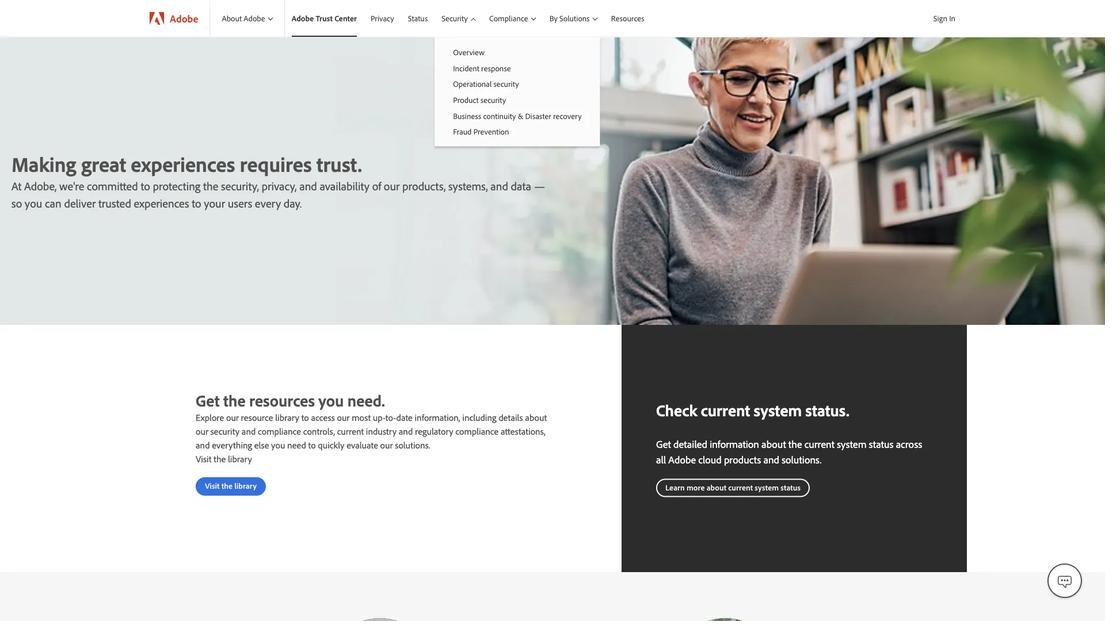 Task type: describe. For each thing, give the bounding box(es) containing it.
every
[[255, 196, 281, 211]]

status
[[408, 13, 428, 23]]

compliance button
[[482, 0, 543, 37]]

the inside making great experiences requires trust. at adobe, we're committed to protecting the security, privacy, and availability of our products, systems, and data — so you can deliver trusted experiences to your users every day.
[[203, 179, 218, 193]]

users
[[228, 196, 252, 211]]

status inside get detailed information about the current system status across all adobe cloud products and solutions.
[[869, 438, 894, 451]]

incident response
[[453, 63, 511, 73]]

and right industry
[[399, 426, 413, 438]]

privacy,
[[262, 179, 297, 193]]

trust.
[[317, 151, 362, 177]]

center
[[334, 13, 357, 23]]

regulatory
[[415, 426, 453, 438]]

resources
[[249, 390, 315, 411]]

our right the access
[[337, 412, 350, 424]]

systems,
[[448, 179, 488, 193]]

most up-
[[352, 412, 386, 424]]

learn
[[665, 483, 685, 493]]

get detailed
[[656, 438, 707, 451]]

explore
[[196, 412, 224, 424]]

adobe for adobe
[[170, 12, 198, 25]]

requires
[[240, 151, 312, 177]]

operational security link
[[435, 76, 600, 92]]

learn more about current system status link
[[656, 479, 810, 498]]

prevention
[[473, 127, 509, 137]]

solutions
[[559, 13, 590, 23]]

resources
[[611, 13, 644, 23]]

deliver
[[64, 196, 96, 211]]

at
[[12, 179, 21, 193]]

visit inside get the resources you need. explore our resource library to access our most up-to-date information, including details about our security and compliance controls, current industry and regulatory compliance attestations, and everything else you need to quickly evaluate our solutions. visit the library
[[196, 454, 212, 465]]

across
[[896, 438, 922, 451]]

need
[[287, 440, 306, 451]]

about adobe
[[222, 13, 265, 23]]

0 vertical spatial library
[[275, 412, 299, 424]]

our security
[[196, 426, 239, 438]]

by solutions
[[549, 13, 590, 23]]

sign
[[933, 13, 947, 23]]

adobe link
[[138, 0, 210, 37]]

to-
[[386, 412, 396, 424]]

adobe trust center
[[292, 13, 357, 23]]

evaluate
[[347, 440, 378, 451]]

and left data —
[[491, 179, 508, 193]]

get detailed information about the current system status across all adobe cloud products and solutions.
[[656, 438, 922, 466]]

trusted
[[98, 196, 131, 211]]

1 vertical spatial experiences
[[134, 196, 189, 211]]

check
[[656, 400, 697, 421]]

overview link
[[435, 44, 600, 60]]

availability
[[320, 179, 370, 193]]

our down industry
[[380, 440, 393, 451]]

quickly
[[318, 440, 344, 451]]

privacy link
[[364, 0, 401, 37]]

about
[[222, 13, 242, 23]]

by solutions button
[[543, 0, 604, 37]]

security for operational security
[[494, 79, 519, 89]]

1 compliance from the left
[[258, 426, 301, 438]]

continuity
[[483, 111, 516, 121]]

compliance
[[489, 13, 528, 23]]

status.
[[806, 400, 849, 421]]

attestations,
[[501, 426, 546, 438]]

response
[[481, 63, 511, 73]]

recovery
[[553, 111, 582, 121]]

to right need
[[308, 440, 316, 451]]

of
[[372, 179, 381, 193]]

and inside get detailed information about the current system status across all adobe cloud products and solutions.
[[763, 453, 779, 466]]

products,
[[402, 179, 446, 193]]

else you
[[254, 440, 285, 451]]

protecting
[[153, 179, 201, 193]]

get the resources you need. explore our resource library to access our most up-to-date information, including details about our security and compliance controls, current industry and regulatory compliance attestations, and everything else you need to quickly evaluate our solutions. visit the library
[[196, 390, 547, 465]]

learn more about current system status
[[665, 483, 801, 493]]

about inside get the resources you need. explore our resource library to access our most up-to-date information, including details about our security and compliance controls, current industry and regulatory compliance attestations, and everything else you need to quickly evaluate our solutions. visit the library
[[525, 412, 547, 424]]

business continuity & disaster recovery
[[453, 111, 582, 121]]

2 vertical spatial current
[[728, 483, 753, 493]]

operational
[[453, 79, 492, 89]]

sign in
[[933, 13, 955, 23]]

data —
[[511, 179, 545, 193]]

making
[[12, 151, 76, 177]]

0 vertical spatial system
[[754, 400, 802, 421]]

trust
[[316, 13, 333, 23]]

fraud prevention link
[[435, 124, 600, 140]]

security
[[442, 13, 468, 23]]



Task type: locate. For each thing, give the bounding box(es) containing it.
by
[[549, 13, 558, 23]]

day.
[[284, 196, 302, 211]]

current up information about on the bottom of page
[[701, 400, 750, 421]]

fraud prevention
[[453, 127, 509, 137]]

1 horizontal spatial status
[[869, 438, 894, 451]]

business continuity & disaster recovery link
[[435, 108, 600, 124]]

adobe,
[[24, 179, 57, 193]]

0 vertical spatial solutions.
[[395, 440, 430, 451]]

all
[[656, 453, 666, 466]]

to left your
[[192, 196, 201, 211]]

information about
[[710, 438, 786, 451]]

to left protecting
[[141, 179, 150, 193]]

security inside "link"
[[481, 95, 506, 105]]

resource
[[241, 412, 273, 424]]

your
[[204, 196, 225, 211]]

to left the access
[[301, 412, 309, 424]]

adobe trust center link
[[285, 0, 364, 37]]

1 horizontal spatial you
[[318, 390, 344, 411]]

solutions. down current system
[[782, 453, 822, 466]]

check current system status.
[[656, 400, 849, 421]]

in
[[949, 13, 955, 23]]

adobe for adobe trust center
[[292, 13, 314, 23]]

system down "products"
[[755, 483, 779, 493]]

current inside get the resources you need. explore our resource library to access our most up-to-date information, including details about our security and compliance controls, current industry and regulatory compliance attestations, and everything else you need to quickly evaluate our solutions. visit the library
[[337, 426, 364, 438]]

adobe cloud
[[668, 453, 722, 466]]

about up attestations,
[[525, 412, 547, 424]]

controls,
[[303, 426, 335, 438]]

1 vertical spatial solutions.
[[782, 453, 822, 466]]

we're
[[59, 179, 84, 193]]

get
[[196, 390, 220, 411]]

solutions. down regulatory at the bottom of page
[[395, 440, 430, 451]]

and down information about on the bottom of page
[[763, 453, 779, 466]]

committed
[[87, 179, 138, 193]]

0 vertical spatial status
[[869, 438, 894, 451]]

resources link
[[604, 0, 651, 37]]

the inside get detailed information about the current system status across all adobe cloud products and solutions.
[[788, 438, 802, 451]]

1 vertical spatial system
[[755, 483, 779, 493]]

solutions.
[[395, 440, 430, 451], [782, 453, 822, 466]]

compliance down date information, including details
[[455, 426, 499, 438]]

making great experiences requires trust. at adobe, we're committed to protecting the security, privacy, and availability of our products, systems, and data — so you can deliver trusted experiences to your users every day.
[[12, 151, 545, 211]]

status down get detailed information about the current system status across all adobe cloud products and solutions.
[[781, 483, 801, 493]]

1 vertical spatial library
[[228, 454, 252, 465]]

0 horizontal spatial solutions.
[[395, 440, 430, 451]]

1 horizontal spatial about
[[707, 483, 726, 493]]

disaster
[[525, 111, 551, 121]]

current system
[[804, 438, 867, 451]]

product security
[[453, 95, 506, 105]]

experiences up protecting
[[131, 151, 235, 177]]

1 vertical spatial status
[[781, 483, 801, 493]]

our up our security
[[226, 412, 239, 424]]

product
[[453, 95, 479, 105]]

adobe left about
[[170, 12, 198, 25]]

group containing overview
[[435, 37, 600, 147]]

2 horizontal spatial adobe
[[292, 13, 314, 23]]

security up continuity
[[481, 95, 506, 105]]

our
[[384, 179, 400, 193], [226, 412, 239, 424], [337, 412, 350, 424], [380, 440, 393, 451]]

&
[[518, 111, 523, 121]]

security down response
[[494, 79, 519, 89]]

and up day.
[[299, 179, 317, 193]]

solutions. inside get the resources you need. explore our resource library to access our most up-to-date information, including details about our security and compliance controls, current industry and regulatory compliance attestations, and everything else you need to quickly evaluate our solutions. visit the library
[[395, 440, 430, 451]]

about right more
[[707, 483, 726, 493]]

security button
[[435, 0, 482, 37]]

you
[[25, 196, 42, 211], [318, 390, 344, 411]]

can
[[45, 196, 61, 211]]

status inside learn more about current system status link
[[781, 483, 801, 493]]

adobe right about
[[244, 13, 265, 23]]

the
[[203, 179, 218, 193], [223, 390, 245, 411], [788, 438, 802, 451], [214, 454, 226, 465], [221, 481, 233, 491]]

0 horizontal spatial status
[[781, 483, 801, 493]]

security inside 'link'
[[494, 79, 519, 89]]

status left across
[[869, 438, 894, 451]]

0 horizontal spatial about
[[525, 412, 547, 424]]

solutions. inside get detailed information about the current system status across all adobe cloud products and solutions.
[[782, 453, 822, 466]]

current
[[701, 400, 750, 421], [337, 426, 364, 438], [728, 483, 753, 493]]

adobe left trust at top left
[[292, 13, 314, 23]]

0 vertical spatial security
[[494, 79, 519, 89]]

library
[[275, 412, 299, 424], [228, 454, 252, 465], [234, 481, 257, 491]]

so
[[12, 196, 22, 211]]

1 vertical spatial security
[[481, 95, 506, 105]]

you inside making great experiences requires trust. at adobe, we're committed to protecting the security, privacy, and availability of our products, systems, and data — so you can deliver trusted experiences to your users every day.
[[25, 196, 42, 211]]

compliance up else you
[[258, 426, 301, 438]]

need.
[[347, 390, 385, 411]]

experiences
[[131, 151, 235, 177], [134, 196, 189, 211]]

status
[[869, 438, 894, 451], [781, 483, 801, 493]]

incident
[[453, 63, 479, 73]]

compliance
[[258, 426, 301, 438], [455, 426, 499, 438]]

1 vertical spatial current
[[337, 426, 364, 438]]

security,
[[221, 179, 259, 193]]

visit the library link
[[196, 478, 266, 496]]

great
[[81, 151, 126, 177]]

0 vertical spatial visit
[[196, 454, 212, 465]]

2 vertical spatial library
[[234, 481, 257, 491]]

incident response link
[[435, 60, 600, 76]]

privacy
[[371, 13, 394, 23]]

0 vertical spatial about
[[525, 412, 547, 424]]

our right of on the top left
[[384, 179, 400, 193]]

security for product security
[[481, 95, 506, 105]]

you inside get the resources you need. explore our resource library to access our most up-to-date information, including details about our security and compliance controls, current industry and regulatory compliance attestations, and everything else you need to quickly evaluate our solutions. visit the library
[[318, 390, 344, 411]]

visit
[[196, 454, 212, 465], [205, 481, 220, 491]]

1 horizontal spatial solutions.
[[782, 453, 822, 466]]

1 vertical spatial you
[[318, 390, 344, 411]]

about adobe button
[[210, 0, 284, 37]]

system up get detailed information about the current system status across all adobe cloud products and solutions.
[[754, 400, 802, 421]]

you up the access
[[318, 390, 344, 411]]

system
[[754, 400, 802, 421], [755, 483, 779, 493]]

and
[[299, 179, 317, 193], [491, 179, 508, 193], [242, 426, 256, 438], [399, 426, 413, 438], [763, 453, 779, 466]]

1 vertical spatial visit
[[205, 481, 220, 491]]

1 horizontal spatial adobe
[[244, 13, 265, 23]]

0 vertical spatial you
[[25, 196, 42, 211]]

to
[[141, 179, 150, 193], [192, 196, 201, 211], [301, 412, 309, 424], [308, 440, 316, 451]]

0 horizontal spatial you
[[25, 196, 42, 211]]

business
[[453, 111, 481, 121]]

access
[[311, 412, 335, 424]]

overview
[[453, 47, 485, 57]]

adobe inside popup button
[[244, 13, 265, 23]]

and down resource
[[242, 426, 256, 438]]

current down "products"
[[728, 483, 753, 493]]

0 horizontal spatial adobe
[[170, 12, 198, 25]]

experiences down protecting
[[134, 196, 189, 211]]

industry
[[366, 426, 397, 438]]

current up evaluate
[[337, 426, 364, 438]]

1 horizontal spatial compliance
[[455, 426, 499, 438]]

sign in button
[[931, 9, 958, 28]]

product security link
[[435, 92, 600, 108]]

adobe
[[170, 12, 198, 25], [244, 13, 265, 23], [292, 13, 314, 23]]

more
[[687, 483, 705, 493]]

about
[[525, 412, 547, 424], [707, 483, 726, 493]]

0 vertical spatial experiences
[[131, 151, 235, 177]]

group
[[435, 37, 600, 147]]

our inside making great experiences requires trust. at adobe, we're committed to protecting the security, privacy, and availability of our products, systems, and data — so you can deliver trusted experiences to your users every day.
[[384, 179, 400, 193]]

0 vertical spatial current
[[701, 400, 750, 421]]

fraud
[[453, 127, 472, 137]]

2 compliance from the left
[[455, 426, 499, 438]]

0 horizontal spatial compliance
[[258, 426, 301, 438]]

1 vertical spatial about
[[707, 483, 726, 493]]

you right the so
[[25, 196, 42, 211]]

operational security
[[453, 79, 519, 89]]

status link
[[401, 0, 435, 37]]

products
[[724, 453, 761, 466]]

and everything
[[196, 440, 252, 451]]



Task type: vqa. For each thing, say whether or not it's contained in the screenshot.
early to the bottom
no



